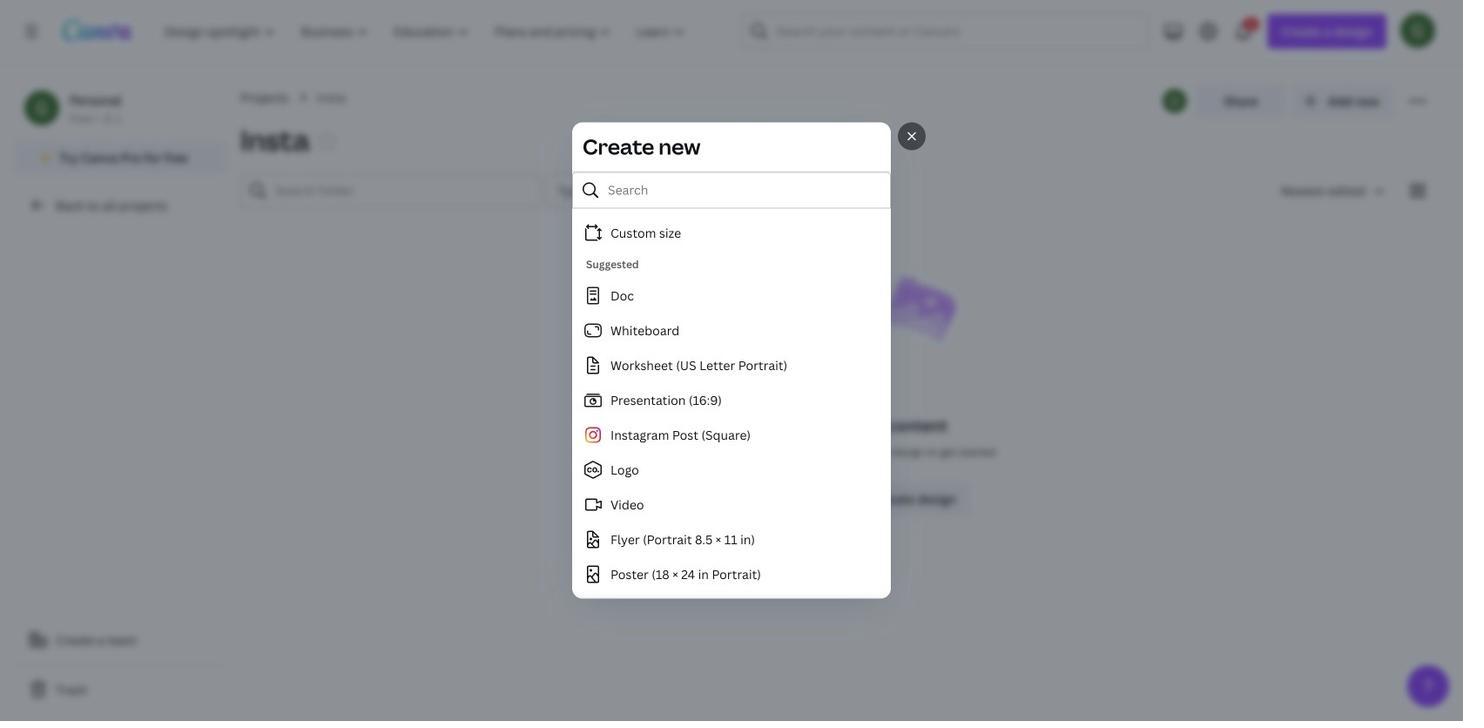 Task type: vqa. For each thing, say whether or not it's contained in the screenshot.
TOP LEVEL NAVIGATION element
yes



Task type: locate. For each thing, give the bounding box(es) containing it.
None search field
[[742, 14, 1149, 49]]

Search folder search field
[[275, 174, 529, 207]]

top level navigation element
[[153, 14, 700, 49]]

Search search field
[[608, 174, 879, 207]]



